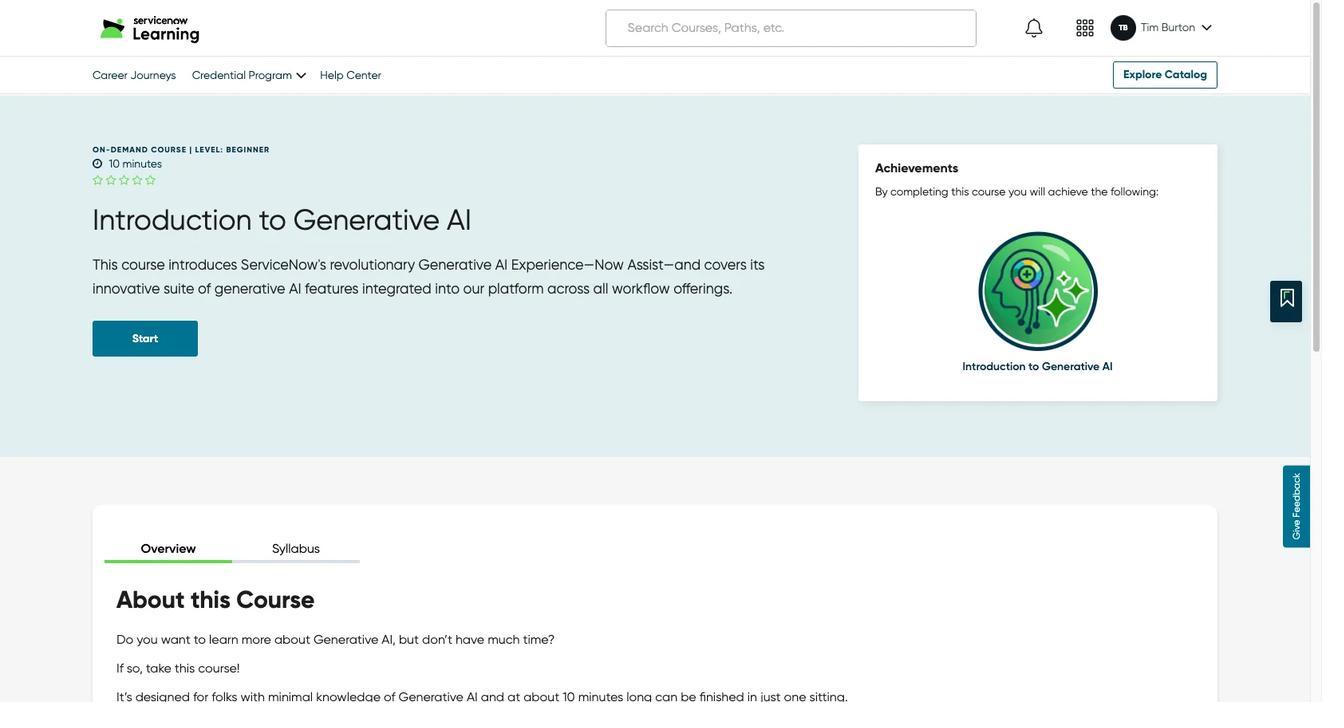 Task type: describe. For each thing, give the bounding box(es) containing it.
credential program
[[192, 69, 292, 81]]

more
[[242, 632, 271, 647]]

workflow
[[612, 280, 670, 297]]

about this course
[[116, 586, 315, 614]]

clock o image
[[93, 158, 102, 169]]

credential
[[192, 69, 246, 81]]

beginner
[[226, 145, 270, 155]]

1 vertical spatial introduction
[[963, 360, 1026, 373]]

about
[[274, 632, 310, 647]]

do you want to learn more about generative ai, but don't have much time?
[[116, 632, 555, 647]]

1 vertical spatial to
[[1029, 360, 1040, 373]]

ai,
[[382, 632, 396, 647]]

introduces
[[168, 256, 237, 273]]

1 vertical spatial introduction to generative ai
[[963, 360, 1113, 373]]

platform
[[488, 280, 544, 297]]

burton
[[1162, 21, 1195, 34]]

center
[[347, 69, 381, 81]]

1 horizontal spatial to
[[259, 204, 286, 237]]

portal logo image
[[101, 12, 207, 43]]

catalog
[[1165, 68, 1207, 81]]

course inside this course introduces servicenow's revolutionary generative ai experience—now assist—and covers its innovative suite of generative ai features integrated into our platform across all workflow offerings.
[[121, 256, 165, 273]]

journeys
[[130, 69, 176, 81]]

tb
[[1119, 23, 1128, 33]]

completing
[[891, 185, 949, 198]]

generative
[[214, 280, 285, 297]]

0 vertical spatial this
[[951, 185, 969, 198]]

on-demand course | level: beginner
[[93, 145, 270, 155]]

career journeys
[[93, 69, 176, 81]]

minutes
[[123, 157, 162, 170]]

if so, take this course!
[[116, 661, 240, 676]]

overview
[[141, 541, 196, 556]]

2 vertical spatial this
[[175, 661, 195, 676]]

start button
[[93, 321, 198, 357]]

explore catalog
[[1124, 68, 1207, 81]]

level:
[[195, 145, 223, 155]]

course for demand
[[151, 145, 187, 155]]

on-
[[93, 145, 111, 155]]

but
[[399, 632, 419, 647]]

start
[[132, 332, 158, 346]]

overview button
[[105, 521, 232, 563]]

0 vertical spatial introduction
[[93, 204, 252, 237]]

suite
[[163, 280, 194, 297]]

all
[[593, 280, 608, 297]]

by completing this course you will achieve the following:
[[875, 185, 1159, 198]]

tim burton
[[1141, 21, 1195, 34]]

syllabus button
[[232, 521, 360, 563]]

following:
[[1111, 185, 1159, 198]]

so,
[[127, 661, 143, 676]]

0 horizontal spatial introduction to generative ai
[[93, 204, 472, 237]]

across
[[547, 280, 590, 297]]

help center
[[320, 69, 381, 81]]

revolutionary
[[330, 256, 415, 273]]

don't
[[422, 632, 452, 647]]

this
[[93, 256, 118, 273]]

want
[[161, 632, 191, 647]]

about
[[116, 586, 185, 614]]



Task type: vqa. For each thing, say whether or not it's contained in the screenshot.
notification
no



Task type: locate. For each thing, give the bounding box(es) containing it.
generative inside this course introduces servicenow's revolutionary generative ai experience—now assist—and covers its innovative suite of generative ai features integrated into our platform across all workflow offerings.
[[419, 256, 492, 273]]

this
[[951, 185, 969, 198], [191, 586, 231, 614], [175, 661, 195, 676]]

this up learn
[[191, 586, 231, 614]]

1 image image from the left
[[1024, 18, 1044, 38]]

header menu menu bar
[[980, 3, 1218, 53]]

ai
[[447, 204, 472, 237], [495, 256, 508, 273], [289, 280, 301, 297], [1103, 360, 1113, 373]]

the
[[1091, 185, 1108, 198]]

0 horizontal spatial you
[[137, 632, 158, 647]]

introduction to generative ai main content
[[0, 96, 1310, 702]]

course
[[972, 185, 1006, 198], [121, 256, 165, 273]]

career journeys link
[[93, 69, 176, 81]]

1 vertical spatial course
[[236, 586, 315, 614]]

servicenow's
[[241, 256, 326, 273]]

0 vertical spatial you
[[1009, 185, 1027, 198]]

its
[[750, 256, 765, 273]]

our
[[463, 280, 484, 297]]

of
[[198, 280, 211, 297]]

introduction to generative ai
[[93, 204, 472, 237], [963, 360, 1113, 373]]

explore catalog link
[[1113, 61, 1218, 89]]

0 horizontal spatial image image
[[1024, 18, 1044, 38]]

None checkbox
[[93, 175, 103, 186], [119, 175, 129, 186], [93, 175, 103, 186], [119, 175, 129, 186]]

career
[[93, 69, 128, 81]]

0 horizontal spatial introduction
[[93, 204, 252, 237]]

1 horizontal spatial course
[[236, 586, 315, 614]]

help center link
[[320, 69, 381, 81]]

image image
[[1024, 18, 1044, 38], [1076, 18, 1095, 38]]

0 vertical spatial introduction to generative ai
[[93, 204, 472, 237]]

2 horizontal spatial to
[[1029, 360, 1040, 373]]

0 vertical spatial to
[[259, 204, 286, 237]]

covers
[[704, 256, 747, 273]]

tim
[[1141, 21, 1159, 34]]

introduction to generative ai link
[[963, 359, 1113, 375]]

by
[[875, 185, 888, 198]]

2 image image from the left
[[1076, 18, 1095, 38]]

help
[[320, 69, 344, 81]]

this course introduces servicenow's revolutionary generative ai experience—now assist—and covers its innovative suite of generative ai features integrated into our platform across all workflow offerings.
[[93, 256, 765, 297]]

course for this
[[236, 586, 315, 614]]

1 vertical spatial course
[[121, 256, 165, 273]]

have
[[456, 632, 484, 647]]

program
[[249, 69, 292, 81]]

syllabus link
[[232, 521, 360, 563]]

assist—and
[[628, 256, 701, 273]]

10
[[109, 157, 120, 170]]

1 horizontal spatial image image
[[1076, 18, 1095, 38]]

innovative
[[93, 280, 160, 297]]

this right completing
[[951, 185, 969, 198]]

explore
[[1124, 68, 1162, 81]]

course up about
[[236, 586, 315, 614]]

achieve
[[1048, 185, 1088, 198]]

generative
[[293, 204, 440, 237], [419, 256, 492, 273], [1042, 360, 1100, 373], [314, 632, 378, 647]]

demand
[[111, 145, 148, 155]]

1 horizontal spatial you
[[1009, 185, 1027, 198]]

you left the will
[[1009, 185, 1027, 198]]

achievements
[[875, 160, 958, 176]]

course left the will
[[972, 185, 1006, 198]]

experience—now
[[511, 256, 624, 273]]

start link
[[93, 321, 198, 357]]

take
[[146, 661, 171, 676]]

0 horizontal spatial to
[[194, 632, 206, 647]]

0 vertical spatial course
[[151, 145, 187, 155]]

1 vertical spatial this
[[191, 586, 231, 614]]

introduction
[[93, 204, 252, 237], [963, 360, 1026, 373]]

course
[[151, 145, 187, 155], [236, 586, 315, 614]]

1 vertical spatial you
[[137, 632, 158, 647]]

if
[[116, 661, 124, 676]]

10 minutes
[[106, 157, 162, 170]]

course left | at the top of the page
[[151, 145, 187, 155]]

None checkbox
[[106, 175, 116, 186], [132, 175, 142, 186], [145, 175, 156, 186], [106, 175, 116, 186], [132, 175, 142, 186], [145, 175, 156, 186]]

Search Courses, Paths, etc. text field
[[607, 10, 976, 46]]

learn
[[209, 632, 238, 647]]

to
[[259, 204, 286, 237], [1029, 360, 1040, 373], [194, 632, 206, 647]]

0 horizontal spatial course
[[121, 256, 165, 273]]

0 vertical spatial course
[[972, 185, 1006, 198]]

0 horizontal spatial course
[[151, 145, 187, 155]]

offerings.
[[674, 280, 733, 297]]

time?
[[523, 632, 555, 647]]

much
[[488, 632, 520, 647]]

you
[[1009, 185, 1027, 198], [137, 632, 158, 647]]

course up innovative
[[121, 256, 165, 273]]

|
[[189, 145, 192, 155]]

syllabus
[[272, 541, 320, 556]]

you right do
[[137, 632, 158, 647]]

course rating - read only slider
[[93, 173, 156, 186]]

credential program link
[[192, 69, 304, 81]]

1 horizontal spatial course
[[972, 185, 1006, 198]]

1 horizontal spatial introduction to generative ai
[[963, 360, 1113, 373]]

will
[[1030, 185, 1045, 198]]

overview link
[[105, 521, 232, 563]]

do
[[116, 632, 133, 647]]

this right take
[[175, 661, 195, 676]]

course!
[[198, 661, 240, 676]]

2 vertical spatial to
[[194, 632, 206, 647]]

1 horizontal spatial introduction
[[963, 360, 1026, 373]]

into
[[435, 280, 460, 297]]

features
[[305, 280, 359, 297]]

integrated
[[362, 280, 431, 297]]



